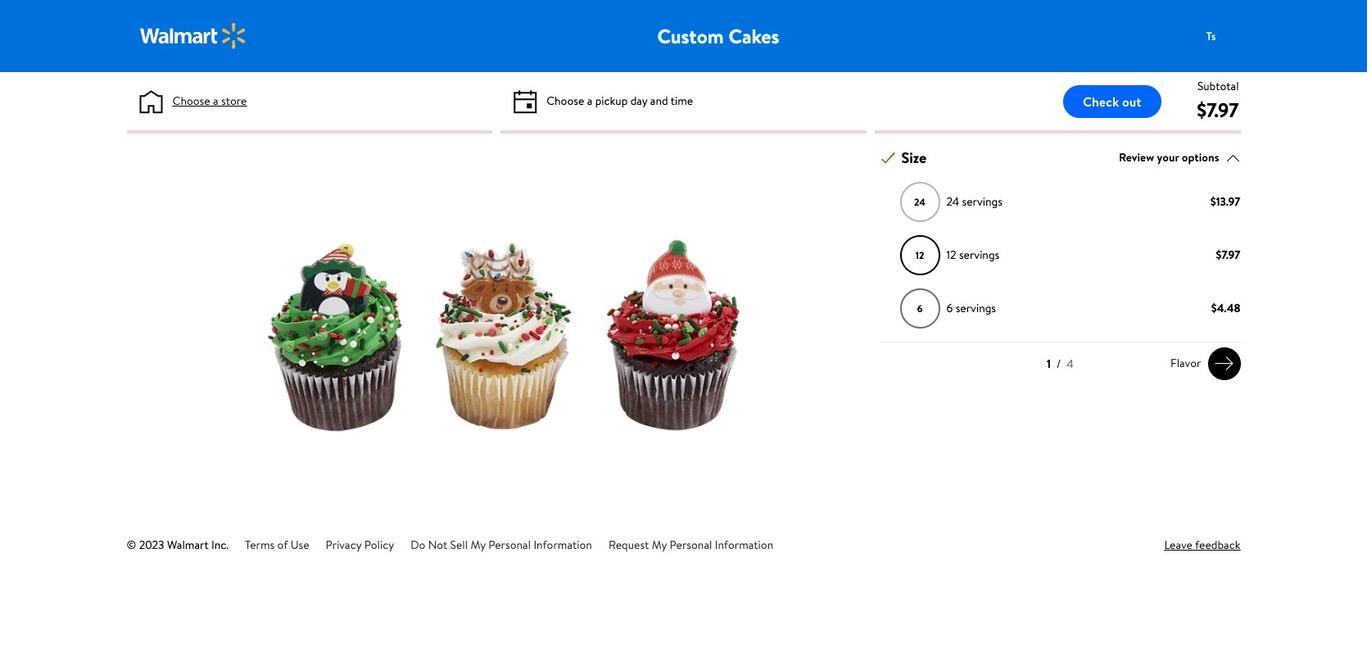 Task type: vqa. For each thing, say whether or not it's contained in the screenshot.


Task type: describe. For each thing, give the bounding box(es) containing it.
24 for 24
[[915, 195, 926, 209]]

not
[[428, 537, 448, 553]]

review your options element
[[1119, 149, 1220, 167]]

ok image
[[881, 151, 896, 165]]

a for pickup
[[587, 93, 593, 109]]

choose a pickup day and time
[[547, 93, 694, 109]]

request
[[609, 537, 649, 553]]

ts
[[1207, 27, 1217, 44]]

0 vertical spatial $7.97
[[1198, 96, 1240, 124]]

/
[[1057, 355, 1062, 372]]

leave feedback button
[[1165, 537, 1241, 554]]

servings for 12 servings
[[960, 247, 1000, 263]]

choose a store
[[173, 93, 247, 109]]

$13.97
[[1211, 194, 1241, 210]]

leave
[[1165, 537, 1193, 553]]

2 my from the left
[[652, 537, 667, 553]]

sell
[[450, 537, 468, 553]]

feedback
[[1196, 537, 1241, 553]]

request my personal information
[[609, 537, 774, 553]]

12 for 12 servings
[[947, 247, 957, 263]]

subtotal $7.97
[[1198, 78, 1240, 124]]

policy
[[364, 537, 394, 553]]

time
[[671, 93, 694, 109]]

use
[[291, 537, 309, 553]]

walmart
[[167, 537, 209, 553]]

servings for 6 servings
[[956, 300, 997, 316]]

subtotal
[[1198, 78, 1240, 94]]

© 2023 walmart inc.
[[127, 537, 229, 553]]

2 personal from the left
[[670, 537, 712, 553]]

terms
[[245, 537, 275, 553]]

check out button
[[1064, 85, 1162, 118]]

1 personal from the left
[[489, 537, 531, 553]]

request my personal information link
[[609, 537, 774, 553]]

do not sell my personal information link
[[411, 537, 592, 553]]

back to walmart.com image
[[140, 23, 246, 49]]

choose for choose a store
[[173, 93, 210, 109]]

choose for choose a pickup day and time
[[547, 93, 585, 109]]

day
[[631, 93, 648, 109]]

terms of use
[[245, 537, 309, 553]]



Task type: locate. For each thing, give the bounding box(es) containing it.
servings for 24 servings
[[963, 194, 1003, 210]]

0 horizontal spatial my
[[471, 537, 486, 553]]

my right request
[[652, 537, 667, 553]]

1 vertical spatial $7.97
[[1217, 247, 1241, 263]]

0 horizontal spatial 6
[[918, 301, 923, 315]]

flavor link
[[1165, 347, 1241, 380]]

0 horizontal spatial personal
[[489, 537, 531, 553]]

4
[[1067, 355, 1074, 372]]

privacy policy link
[[326, 537, 394, 553]]

icon for continue arrow image
[[1215, 353, 1235, 374]]

check
[[1084, 92, 1120, 110]]

24
[[947, 194, 960, 210], [915, 195, 926, 209]]

24 for 24 servings
[[947, 194, 960, 210]]

0 horizontal spatial information
[[534, 537, 592, 553]]

your
[[1158, 149, 1180, 166]]

0 horizontal spatial a
[[213, 93, 219, 109]]

privacy
[[326, 537, 362, 553]]

information
[[534, 537, 592, 553], [715, 537, 774, 553]]

1 horizontal spatial 24
[[947, 194, 960, 210]]

$7.97 up $4.48
[[1217, 247, 1241, 263]]

1 my from the left
[[471, 537, 486, 553]]

1 horizontal spatial 12
[[947, 247, 957, 263]]

personal right request
[[670, 537, 712, 553]]

6 left 6 servings on the top right of the page
[[918, 301, 923, 315]]

24 servings
[[947, 194, 1003, 210]]

review your options
[[1119, 149, 1220, 166]]

1 horizontal spatial my
[[652, 537, 667, 553]]

choose a store link
[[173, 93, 247, 110]]

choose
[[173, 93, 210, 109], [547, 93, 585, 109]]

custom
[[658, 22, 724, 50]]

do not sell my personal information
[[411, 537, 592, 553]]

1 / 4
[[1048, 355, 1074, 372]]

0 horizontal spatial 24
[[915, 195, 926, 209]]

1 a from the left
[[213, 93, 219, 109]]

24 up 12 servings
[[947, 194, 960, 210]]

options
[[1183, 149, 1220, 166]]

do
[[411, 537, 426, 553]]

1 horizontal spatial a
[[587, 93, 593, 109]]

leave feedback
[[1165, 537, 1241, 553]]

$4.48
[[1212, 300, 1241, 316]]

0 horizontal spatial 12
[[916, 248, 925, 262]]

1 horizontal spatial 6
[[947, 300, 953, 316]]

terms of use link
[[245, 537, 309, 553]]

cakes
[[729, 22, 780, 50]]

choose inside choose a store link
[[173, 93, 210, 109]]

size
[[902, 148, 927, 168]]

2 vertical spatial servings
[[956, 300, 997, 316]]

a left pickup
[[587, 93, 593, 109]]

12 left 12 servings
[[916, 248, 925, 262]]

servings down 24 servings
[[960, 247, 1000, 263]]

2 a from the left
[[587, 93, 593, 109]]

review
[[1119, 149, 1155, 166]]

12
[[947, 247, 957, 263], [916, 248, 925, 262]]

privacy policy
[[326, 537, 394, 553]]

check out
[[1084, 92, 1142, 110]]

24 down size
[[915, 195, 926, 209]]

©
[[127, 537, 136, 553]]

1 horizontal spatial choose
[[547, 93, 585, 109]]

$7.97 down subtotal on the right top of the page
[[1198, 96, 1240, 124]]

6 down 12 servings
[[947, 300, 953, 316]]

personal right sell
[[489, 537, 531, 553]]

$7.97
[[1198, 96, 1240, 124], [1217, 247, 1241, 263]]

6 servings
[[947, 300, 997, 316]]

0 horizontal spatial choose
[[173, 93, 210, 109]]

custom cakes
[[658, 22, 780, 50]]

store
[[221, 93, 247, 109]]

out
[[1123, 92, 1142, 110]]

servings
[[963, 194, 1003, 210], [960, 247, 1000, 263], [956, 300, 997, 316]]

6 for 6
[[918, 301, 923, 315]]

ts button
[[1195, 20, 1261, 52]]

12 up 6 servings on the top right of the page
[[947, 247, 957, 263]]

1 choose from the left
[[173, 93, 210, 109]]

1 horizontal spatial personal
[[670, 537, 712, 553]]

1
[[1048, 355, 1052, 372]]

flavor
[[1171, 355, 1202, 371]]

review your options link
[[1119, 147, 1241, 169]]

2 choose from the left
[[547, 93, 585, 109]]

1 horizontal spatial information
[[715, 537, 774, 553]]

12 servings
[[947, 247, 1000, 263]]

servings up 12 servings
[[963, 194, 1003, 210]]

of
[[277, 537, 288, 553]]

inc.
[[211, 537, 229, 553]]

choose left pickup
[[547, 93, 585, 109]]

0 vertical spatial servings
[[963, 194, 1003, 210]]

2023
[[139, 537, 164, 553]]

6
[[947, 300, 953, 316], [918, 301, 923, 315]]

1 vertical spatial servings
[[960, 247, 1000, 263]]

choose left store
[[173, 93, 210, 109]]

my right sell
[[471, 537, 486, 553]]

and
[[651, 93, 668, 109]]

12 for 12
[[916, 248, 925, 262]]

up arrow image
[[1226, 151, 1241, 165]]

a for store
[[213, 93, 219, 109]]

servings down 12 servings
[[956, 300, 997, 316]]

a left store
[[213, 93, 219, 109]]

my
[[471, 537, 486, 553], [652, 537, 667, 553]]

1 information from the left
[[534, 537, 592, 553]]

2 information from the left
[[715, 537, 774, 553]]

pickup
[[596, 93, 628, 109]]

a
[[213, 93, 219, 109], [587, 93, 593, 109]]

6 for 6 servings
[[947, 300, 953, 316]]

personal
[[489, 537, 531, 553], [670, 537, 712, 553]]



